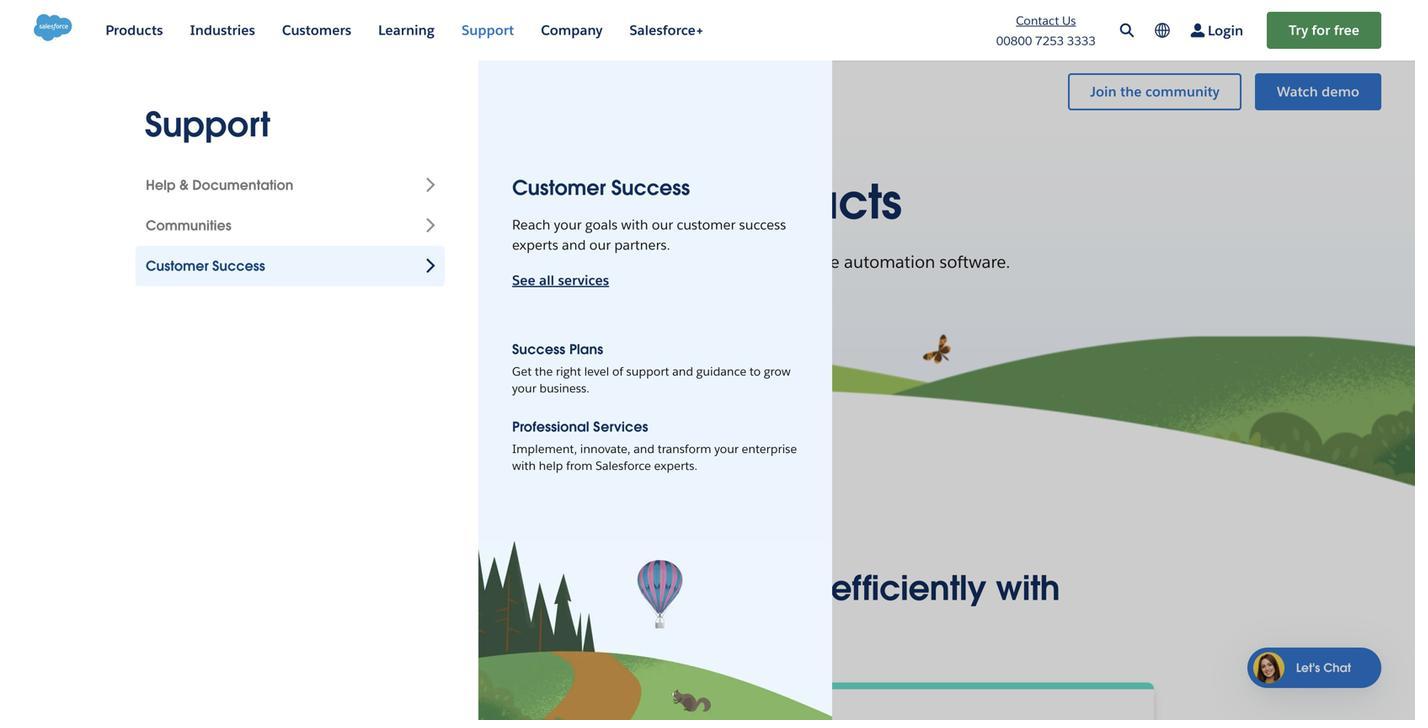 Task type: describe. For each thing, give the bounding box(es) containing it.
help
[[539, 458, 563, 473]]

sales
[[758, 251, 796, 273]]

customer
[[677, 216, 736, 233]]

software.
[[940, 251, 1010, 273]]

reach your goals with our customer success experts and our partners.
[[512, 216, 786, 254]]

services
[[558, 272, 609, 289]]

your inside 'professional services implement, innovate, and transform your enterprise with help from salesforce experts.'
[[714, 441, 739, 457]]

partners.
[[614, 236, 670, 254]]

professional services implement, innovate, and transform your enterprise with help from salesforce experts.
[[512, 418, 797, 473]]

efficient
[[449, 251, 513, 273]]

contact us 00800 7253 3333
[[996, 13, 1096, 48]]

customer
[[512, 175, 606, 201]]

business.
[[539, 381, 590, 396]]

efficiently
[[831, 567, 987, 610]]

professional
[[512, 418, 589, 436]]

see
[[512, 272, 536, 289]]

let's chat
[[1296, 660, 1351, 676]]

salesforce context menu utility navigation
[[1055, 72, 1382, 112]]

success plans link
[[512, 339, 603, 360]]

to
[[750, 364, 761, 379]]

contact us link
[[1016, 13, 1076, 28]]

enterprise
[[742, 441, 797, 457]]

support
[[626, 364, 669, 379]]

see all services link
[[512, 272, 609, 289]]

level
[[584, 364, 609, 379]]

sales inside sell faster, smarter, and more efficiently with sales cloud.
[[608, 607, 692, 650]]

3333
[[1067, 33, 1096, 48]]

from
[[566, 458, 593, 473]]

services
[[593, 418, 648, 436]]

of
[[612, 364, 623, 379]]

and inside success plans get the right level of support and guidance to grow your business.
[[672, 364, 693, 379]]

site tools navigation
[[966, 10, 1382, 51]]

with inside sell faster, smarter, and more efficiently with sales cloud.
[[996, 567, 1060, 610]]

faster,
[[419, 567, 516, 610]]

7253
[[1035, 33, 1064, 48]]

and inside sell faster, smarter, and more efficiently with sales cloud.
[[665, 567, 729, 610]]

transform
[[658, 441, 711, 457]]

growth
[[517, 251, 572, 273]]

cloud.
[[701, 607, 807, 650]]

see all services
[[512, 272, 609, 289]]

experts.
[[654, 458, 698, 473]]

customisable
[[651, 251, 754, 273]]



Task type: locate. For each thing, give the bounding box(es) containing it.
and inside 'professional services implement, innovate, and transform your enterprise with help from salesforce experts.'
[[634, 441, 655, 457]]

contact
[[1016, 13, 1059, 28]]

fully
[[614, 251, 647, 273]]

let's
[[1296, 660, 1320, 676]]

automation
[[844, 251, 935, 273]]

products
[[711, 172, 902, 232]]

0 vertical spatial sales
[[582, 172, 698, 232]]

0 vertical spatial success
[[611, 175, 690, 201]]

and left more
[[665, 567, 729, 610]]

00800
[[996, 33, 1032, 48]]

0 horizontal spatial success
[[512, 341, 565, 358]]

get
[[512, 364, 532, 379]]

professional services link
[[512, 417, 648, 437]]

1 vertical spatial sales
[[608, 607, 692, 650]]

all
[[539, 272, 554, 289]]

force
[[800, 251, 840, 273]]

and right support
[[672, 364, 693, 379]]

all
[[514, 172, 570, 232]]

0 horizontal spatial your
[[512, 381, 536, 396]]

your
[[554, 216, 582, 233], [512, 381, 536, 396], [714, 441, 739, 457]]

success inside success plans get the right level of support and guidance to grow your business.
[[512, 341, 565, 358]]

chat
[[1324, 660, 1351, 676]]

smarter,
[[525, 567, 656, 610]]

our
[[652, 216, 673, 233], [589, 236, 611, 254]]

your right transform
[[714, 441, 739, 457]]

with
[[621, 216, 648, 233], [576, 251, 610, 273], [512, 458, 536, 473], [996, 567, 1060, 610]]

and down goals
[[562, 236, 586, 254]]

and
[[562, 236, 586, 254], [672, 364, 693, 379], [634, 441, 655, 457], [665, 567, 729, 610]]

experts
[[512, 236, 558, 254]]

innovate,
[[580, 441, 631, 457]]

customer success
[[512, 175, 690, 201]]

your left goals
[[554, 216, 582, 233]]

sell
[[355, 567, 410, 610]]

with inside 'reach your goals with our customer success experts and our partners.'
[[621, 216, 648, 233]]

0 vertical spatial your
[[554, 216, 582, 233]]

salesforce
[[596, 458, 651, 473]]

us
[[1062, 13, 1076, 28]]

goals
[[585, 216, 618, 233]]

and inside 'reach your goals with our customer success experts and our partners.'
[[562, 236, 586, 254]]

all sales products
[[514, 172, 902, 232]]

2 horizontal spatial your
[[714, 441, 739, 457]]

sell faster, smarter, and more efficiently with sales cloud.
[[355, 567, 1060, 650]]

drive efficient growth with fully customisable sales force automation software.
[[405, 251, 1010, 273]]

our down goals
[[589, 236, 611, 254]]

1 horizontal spatial our
[[652, 216, 673, 233]]

1 vertical spatial our
[[589, 236, 611, 254]]

implement,
[[512, 441, 577, 457]]

success up the
[[512, 341, 565, 358]]

our up partners.
[[652, 216, 673, 233]]

more
[[738, 567, 821, 610]]

1 horizontal spatial success
[[611, 175, 690, 201]]

success plans get the right level of support and guidance to grow your business.
[[512, 341, 791, 396]]

let's chat button
[[1247, 648, 1382, 688]]

0 vertical spatial our
[[652, 216, 673, 233]]

your inside success plans get the right level of support and guidance to grow your business.
[[512, 381, 536, 396]]

your inside 'reach your goals with our customer success experts and our partners.'
[[554, 216, 582, 233]]

plans
[[569, 341, 603, 358]]

with inside 'professional services implement, innovate, and transform your enterprise with help from salesforce experts.'
[[512, 458, 536, 473]]

2 vertical spatial your
[[714, 441, 739, 457]]

success
[[739, 216, 786, 233]]

reach
[[512, 216, 551, 233]]

1 vertical spatial your
[[512, 381, 536, 396]]

and up the salesforce
[[634, 441, 655, 457]]

your down get
[[512, 381, 536, 396]]

drive
[[405, 251, 445, 273]]

1 vertical spatial success
[[512, 341, 565, 358]]

the
[[535, 364, 553, 379]]

0 horizontal spatial our
[[589, 236, 611, 254]]

1 horizontal spatial your
[[554, 216, 582, 233]]

guidance
[[696, 364, 747, 379]]

grow
[[764, 364, 791, 379]]

sales
[[582, 172, 698, 232], [608, 607, 692, 650]]

success up 'reach your goals with our customer success experts and our partners.'
[[611, 175, 690, 201]]

success
[[611, 175, 690, 201], [512, 341, 565, 358]]

right
[[556, 364, 581, 379]]



Task type: vqa. For each thing, say whether or not it's contained in the screenshot.
'Plans'
yes



